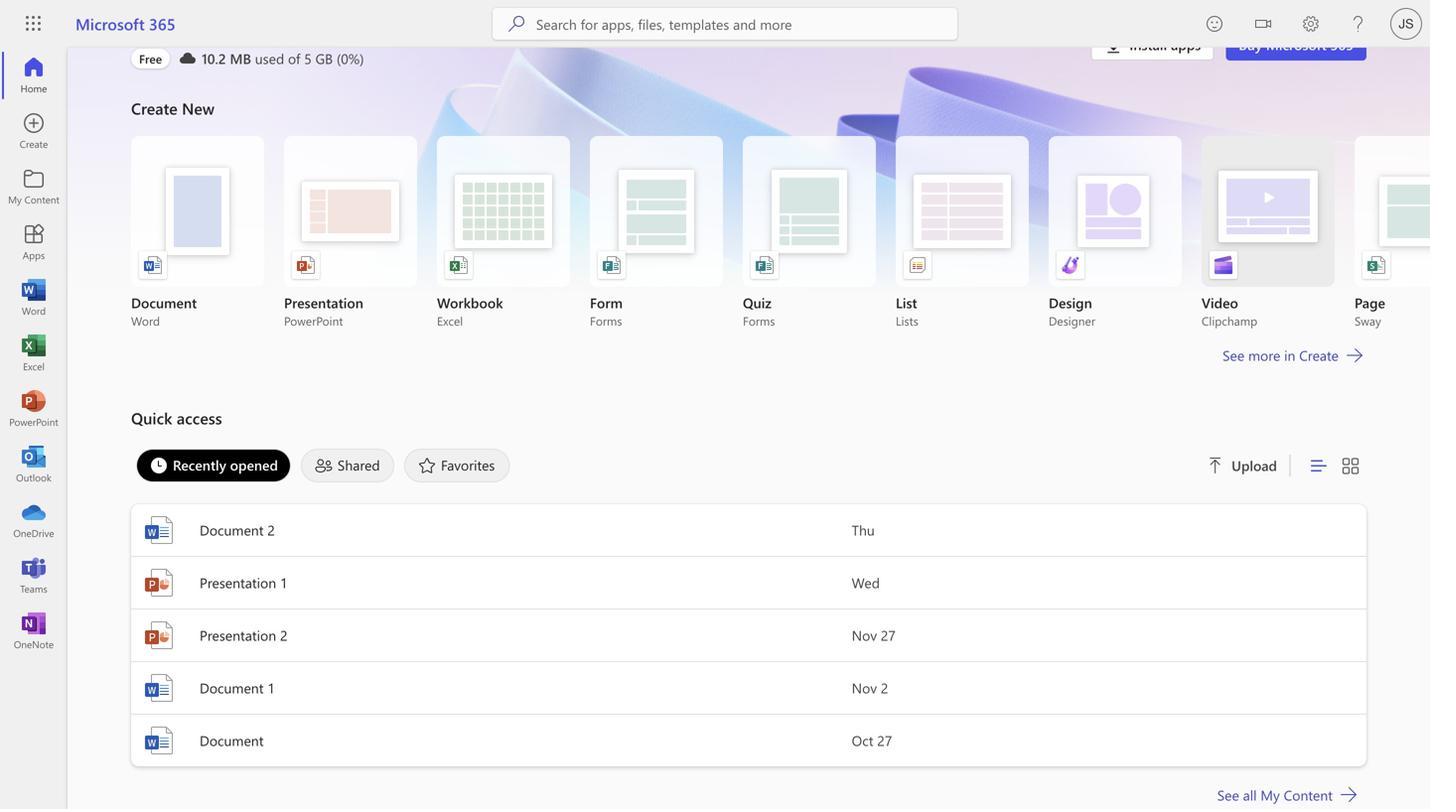 Task type: vqa. For each thing, say whether or not it's contained in the screenshot.


Task type: locate. For each thing, give the bounding box(es) containing it.
workbook excel
[[437, 294, 503, 329]]

forms inside form forms
[[590, 313, 622, 329]]

this account doesn't have a microsoft 365 subscription. click to view your benefits. tooltip
[[131, 49, 170, 69]]

1 vertical spatial powerpoint image
[[143, 620, 175, 652]]

1 horizontal spatial create
[[1300, 346, 1339, 365]]

opened
[[230, 456, 278, 474]]

2 for nov 2
[[881, 679, 888, 697]]

document up the presentation 1
[[200, 521, 264, 539]]

1 vertical spatial 27
[[877, 732, 892, 750]]

tab list
[[131, 444, 1184, 488]]

1 vertical spatial nov
[[852, 679, 877, 697]]

list lists
[[896, 294, 919, 329]]

1 horizontal spatial forms
[[743, 313, 775, 329]]

microsoft
[[75, 13, 145, 34]]

gb
[[315, 49, 333, 68]]

2 nov from the top
[[852, 679, 877, 697]]

powerpoint image
[[143, 567, 175, 599]]

document inside name document 2 cell
[[200, 521, 264, 539]]

name document cell
[[131, 725, 852, 757]]

see for see more in create
[[1223, 346, 1245, 365]]

powerpoint image up outlook icon in the left of the page
[[24, 399, 44, 419]]

document down presentation 2
[[200, 679, 264, 697]]

of
[[288, 49, 300, 68]]

0 horizontal spatial 1
[[268, 679, 275, 697]]

see for see all my content
[[1218, 786, 1240, 805]]

document
[[131, 294, 197, 312], [200, 521, 264, 539], [200, 679, 264, 697], [200, 732, 264, 750]]

0 vertical spatial see
[[1223, 346, 1245, 365]]

document 1
[[200, 679, 275, 697]]

1 horizontal spatial 2
[[280, 626, 288, 645]]

word image for document 1
[[143, 673, 175, 704]]

see inside create new element
[[1223, 346, 1245, 365]]

1 for document 1
[[268, 679, 275, 697]]

all
[[1243, 786, 1257, 805]]

forms
[[590, 313, 622, 329], [743, 313, 775, 329]]

2 vertical spatial 2
[[881, 679, 888, 697]]

create right in
[[1300, 346, 1339, 365]]

10.2
[[202, 49, 226, 68]]

1 horizontal spatial 1
[[280, 574, 288, 592]]

word document image
[[143, 255, 163, 275]]

create new
[[131, 97, 215, 119]]

oct 27
[[852, 732, 892, 750]]

0 horizontal spatial 2
[[268, 521, 275, 539]]

0 vertical spatial presentation
[[284, 294, 364, 312]]

tab list containing recently opened
[[131, 444, 1184, 488]]

microsoft 365 banner
[[0, 0, 1430, 51]]

1 down presentation 2
[[268, 679, 275, 697]]

document inside create new element
[[131, 294, 197, 312]]

word image
[[143, 515, 175, 546]]

10.2 mb used of 5 gb (0%)
[[202, 49, 364, 68]]

365
[[149, 13, 176, 34]]

in
[[1285, 346, 1296, 365]]

1 forms from the left
[[590, 313, 622, 329]]

2 vertical spatial word image
[[143, 725, 175, 757]]

0 vertical spatial nov
[[852, 626, 877, 645]]

1 nov from the top
[[852, 626, 877, 645]]

presentation for powerpoint
[[284, 294, 364, 312]]

see more in create
[[1223, 346, 1339, 365]]

upload
[[1232, 456, 1277, 475]]

create new element
[[131, 92, 1430, 407]]

0 vertical spatial 1
[[280, 574, 288, 592]]

27
[[881, 626, 896, 645], [877, 732, 892, 750]]

presentation for 2
[[200, 626, 276, 645]]

see left the all
[[1218, 786, 1240, 805]]

None search field
[[493, 8, 957, 40]]


[[1341, 788, 1357, 804]]

create left new
[[131, 97, 178, 119]]

presentation up 'document 1'
[[200, 626, 276, 645]]

1 up presentation 2
[[280, 574, 288, 592]]

2 vertical spatial presentation
[[200, 626, 276, 645]]

presentation for 1
[[200, 574, 276, 592]]

2 for presentation 2
[[280, 626, 288, 645]]

document inside name document 1 cell
[[200, 679, 264, 697]]

navigation
[[0, 48, 68, 660]]

nov up oct
[[852, 679, 877, 697]]

none search field inside the microsoft 365 banner
[[493, 8, 957, 40]]

powerpoint image down powerpoint icon
[[143, 620, 175, 652]]

powerpoint image
[[24, 399, 44, 419], [143, 620, 175, 652]]

0 vertical spatial 27
[[881, 626, 896, 645]]

create
[[131, 97, 178, 119], [1300, 346, 1339, 365]]

27 up nov 2
[[881, 626, 896, 645]]

 upload
[[1208, 456, 1277, 475]]

outlook image
[[24, 455, 44, 475]]

forms down form
[[590, 313, 622, 329]]

2 horizontal spatial 2
[[881, 679, 888, 697]]

page sway
[[1355, 294, 1386, 329]]

presentation
[[284, 294, 364, 312], [200, 574, 276, 592], [200, 626, 276, 645]]

2 up the presentation 1
[[268, 521, 275, 539]]

design designer
[[1049, 294, 1096, 329]]

(0%)
[[337, 49, 364, 68]]

document down 'document 1'
[[200, 732, 264, 750]]

list containing document
[[131, 136, 1430, 329]]

see
[[1223, 346, 1245, 365], [1218, 786, 1240, 805]]

1
[[280, 574, 288, 592], [268, 679, 275, 697]]

0 vertical spatial word image
[[24, 288, 44, 308]]

2 down nov 27
[[881, 679, 888, 697]]

list
[[131, 136, 1430, 329]]

thu
[[852, 521, 875, 539]]

presentation down document 2 on the bottom left of the page
[[200, 574, 276, 592]]

forms for form
[[590, 313, 622, 329]]

0 horizontal spatial powerpoint image
[[24, 399, 44, 419]]

excel
[[437, 313, 463, 329]]

2 down the presentation 1
[[280, 626, 288, 645]]

word image
[[24, 288, 44, 308], [143, 673, 175, 704], [143, 725, 175, 757]]

presentation up powerpoint
[[284, 294, 364, 312]]

home image
[[24, 66, 44, 85]]

nov
[[852, 626, 877, 645], [852, 679, 877, 697]]

quick
[[131, 407, 172, 429]]

lists
[[896, 313, 919, 329]]

document up word
[[131, 294, 197, 312]]

designer
[[1049, 313, 1096, 329]]

0 horizontal spatial forms
[[590, 313, 622, 329]]

see left more
[[1223, 346, 1245, 365]]

1 vertical spatial word image
[[143, 673, 175, 704]]

clipchamp
[[1202, 313, 1258, 329]]

1 vertical spatial presentation
[[200, 574, 276, 592]]

recently opened tab
[[131, 449, 296, 483]]

favorites
[[441, 456, 495, 474]]

0 vertical spatial 2
[[268, 521, 275, 539]]

nov down wed
[[852, 626, 877, 645]]

2
[[268, 521, 275, 539], [280, 626, 288, 645], [881, 679, 888, 697]]

wed
[[852, 574, 880, 592]]

list inside application
[[131, 136, 1430, 329]]

presentation inside list
[[284, 294, 364, 312]]

recently opened element
[[136, 449, 291, 483]]

forms down quiz in the right top of the page
[[743, 313, 775, 329]]

27 right oct
[[877, 732, 892, 750]]

1 vertical spatial 2
[[280, 626, 288, 645]]

0 vertical spatial create
[[131, 97, 178, 119]]

access
[[177, 407, 222, 429]]

2 forms from the left
[[743, 313, 775, 329]]

excel image
[[24, 344, 44, 364]]

designer design image
[[1061, 255, 1081, 275], [1061, 255, 1081, 275]]

1 vertical spatial see
[[1218, 786, 1240, 805]]

application
[[0, 0, 1430, 810]]

application containing create new
[[0, 0, 1430, 810]]

5
[[304, 49, 312, 68]]

create image
[[24, 121, 44, 141]]

1 vertical spatial create
[[1300, 346, 1339, 365]]

1 vertical spatial 1
[[268, 679, 275, 697]]

shared tab
[[296, 449, 399, 483]]



Task type: describe. For each thing, give the bounding box(es) containing it.
document word
[[131, 294, 197, 329]]

favorites tab
[[399, 449, 515, 483]]

onenote image
[[24, 622, 44, 642]]

0 vertical spatial powerpoint image
[[24, 399, 44, 419]]

more
[[1249, 346, 1281, 365]]

apps image
[[24, 232, 44, 252]]

video
[[1202, 294, 1239, 312]]

word image for document
[[143, 725, 175, 757]]

nov 27
[[852, 626, 896, 645]]

forms survey image
[[602, 255, 622, 275]]

 button
[[1240, 0, 1287, 51]]

document for word
[[131, 294, 197, 312]]

presentation 1
[[200, 574, 288, 592]]

1 for presentation 1
[[280, 574, 288, 592]]

js button
[[1383, 0, 1430, 48]]

2 for document 2
[[268, 521, 275, 539]]

name presentation 2 cell
[[131, 620, 852, 652]]

js
[[1399, 16, 1414, 31]]

see all my content
[[1218, 786, 1333, 805]]

free
[[139, 51, 162, 67]]

shared element
[[301, 449, 394, 483]]

teams image
[[24, 566, 44, 586]]

onedrive image
[[24, 511, 44, 530]]

nov 2
[[852, 679, 888, 697]]


[[1208, 458, 1224, 474]]

new quiz image
[[755, 255, 775, 275]]

new
[[182, 97, 215, 119]]

form
[[590, 294, 623, 312]]

my content image
[[24, 177, 44, 197]]

powerpoint
[[284, 313, 343, 329]]

quiz forms
[[743, 294, 775, 329]]

nov for nov 27
[[852, 626, 877, 645]]

sway
[[1355, 313, 1382, 329]]

presentation 2
[[200, 626, 288, 645]]

27 for oct 27
[[877, 732, 892, 750]]

page
[[1355, 294, 1386, 312]]

name document 1 cell
[[131, 673, 852, 704]]

content
[[1284, 786, 1333, 805]]

word
[[131, 313, 160, 329]]

workbook
[[437, 294, 503, 312]]

nov for nov 2
[[852, 679, 877, 697]]

see more in create link
[[1221, 344, 1367, 368]]

oct
[[852, 732, 874, 750]]

design
[[1049, 294, 1092, 312]]

mb
[[230, 49, 251, 68]]

video clipchamp
[[1202, 294, 1258, 329]]

name presentation 1 cell
[[131, 567, 852, 599]]

form forms
[[590, 294, 623, 329]]

quick access
[[131, 407, 222, 429]]

27 for nov 27
[[881, 626, 896, 645]]

lists list image
[[908, 255, 928, 275]]

tab list inside application
[[131, 444, 1184, 488]]

favorites element
[[404, 449, 510, 483]]

0 horizontal spatial create
[[131, 97, 178, 119]]


[[1256, 16, 1272, 32]]

document inside name document cell
[[200, 732, 264, 750]]

list
[[896, 294, 917, 312]]

1 horizontal spatial powerpoint image
[[143, 620, 175, 652]]

clipchamp video image
[[1214, 255, 1234, 275]]

document for 1
[[200, 679, 264, 697]]

name document 2 cell
[[131, 515, 852, 546]]

document for 2
[[200, 521, 264, 539]]

microsoft 365
[[75, 13, 176, 34]]

my
[[1261, 786, 1280, 805]]

used
[[255, 49, 284, 68]]

quiz
[[743, 294, 772, 312]]

recently opened
[[173, 456, 278, 474]]

recently
[[173, 456, 226, 474]]

shared
[[338, 456, 380, 474]]

sway page image
[[1367, 255, 1387, 275]]

powerpoint presentation image
[[296, 255, 316, 275]]

document 2
[[200, 521, 275, 539]]

navigation inside application
[[0, 48, 68, 660]]

forms for quiz
[[743, 313, 775, 329]]

excel workbook image
[[449, 255, 469, 275]]

Search box. Suggestions appear as you type. search field
[[536, 8, 957, 40]]

presentation powerpoint
[[284, 294, 364, 329]]



